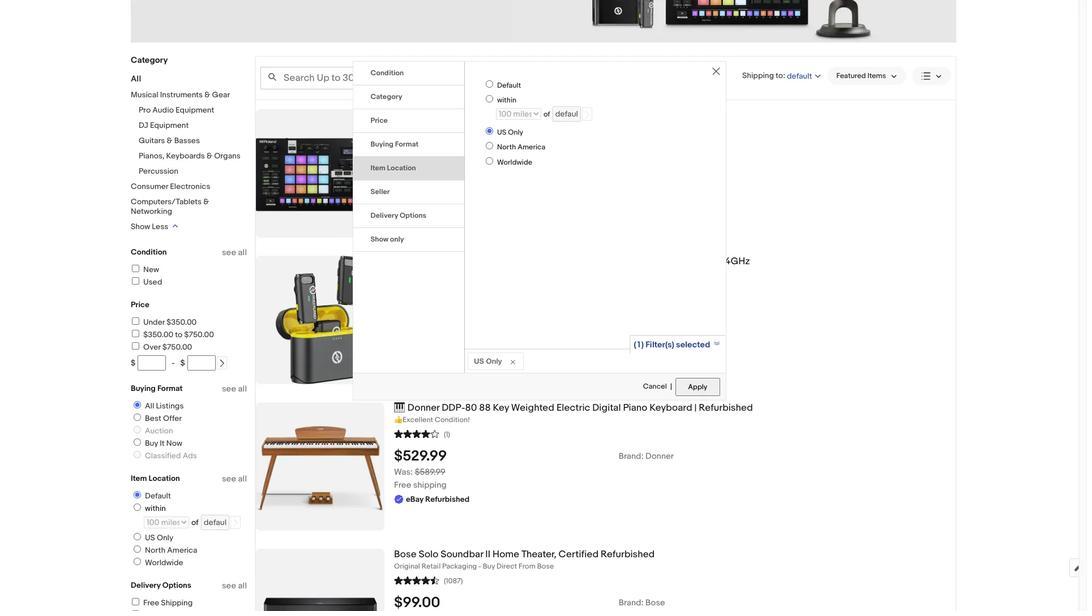 Task type: describe. For each thing, give the bounding box(es) containing it.
classified ads link
[[129, 451, 199, 461]]

north for north america radio
[[497, 143, 516, 152]]

80
[[465, 403, 477, 414]]

Buy It Now radio
[[134, 439, 141, 446]]

gear
[[212, 90, 230, 100]]

👍excellent
[[394, 416, 433, 425]]

cancellation
[[633, 256, 689, 267]]

retail
[[422, 562, 441, 571]]

packaging
[[442, 562, 477, 571]]

0 horizontal spatial format
[[157, 384, 183, 394]]

0 vertical spatial -
[[172, 358, 175, 368]]

1 vertical spatial $350.00
[[143, 330, 173, 340]]

0 horizontal spatial item location
[[131, 474, 180, 484]]

auction link
[[129, 426, 175, 436]]

$529.99
[[394, 448, 447, 465]]

default for default radio
[[145, 492, 171, 501]]

114 watching
[[394, 149, 442, 160]]

piano
[[623, 403, 647, 414]]

Original Retail Packaging - Buy Direct From Bose text field
[[394, 562, 956, 572]]

verselab
[[427, 109, 466, 121]]

tab list containing condition
[[353, 62, 464, 252]]

bose solo soundbar ii home theater, certified refurbished image
[[256, 565, 385, 612]]

us only for us only option
[[145, 533, 173, 543]]

musical
[[131, 90, 158, 100]]

ebay refurbished for $529.99
[[406, 495, 470, 504]]

only for us only option
[[157, 533, 173, 543]]

$350.00 to $750.00
[[143, 330, 214, 340]]

Default radio
[[134, 492, 141, 499]]

guitars & basses link
[[139, 136, 200, 146]]

offer
[[163, 414, 182, 424]]

1 vertical spatial buying format
[[131, 384, 183, 394]]

show less button
[[131, 222, 178, 232]]

& left gear
[[205, 90, 210, 100]]

2.4ghz
[[717, 256, 750, 267]]

North America radio
[[134, 546, 141, 553]]

all for item location
[[238, 474, 247, 485]]

percussion link
[[139, 166, 178, 176]]

0 horizontal spatial buy
[[145, 439, 158, 449]]

shipping
[[161, 599, 193, 608]]

electric
[[557, 403, 590, 414]]

2 vertical spatial bose
[[646, 598, 665, 609]]

worldwide for worldwide option at the left of page
[[497, 158, 532, 167]]

over
[[143, 343, 161, 352]]

see all button for item location
[[222, 474, 247, 485]]

electronics
[[170, 182, 210, 191]]

within for within option at the top of the page
[[497, 96, 516, 105]]

free shipping link
[[130, 599, 193, 608]]

microphone,
[[547, 256, 603, 267]]

New checkbox
[[132, 265, 139, 272]]

🎹
[[394, 403, 405, 414]]

filter(s)
[[646, 340, 674, 351]]

classified
[[145, 451, 181, 461]]

roland
[[394, 109, 425, 121]]

north america for north america option
[[145, 546, 197, 556]]

0 horizontal spatial bose
[[394, 549, 417, 561]]

under
[[143, 318, 165, 327]]

1 vertical spatial bose
[[537, 562, 554, 571]]

refurbished down shipping
[[425, 495, 470, 504]]

🎹 donner ddp-80 88 key weighted electric digital piano keyboard | refurbished 👍excellent condition!
[[394, 403, 753, 425]]

0 vertical spatial $750.00
[[184, 330, 214, 340]]

4.5 out of 5 stars image
[[394, 575, 439, 586]]

Under $350.00 checkbox
[[132, 318, 139, 325]]

production
[[491, 109, 540, 121]]

america for north america radio
[[518, 143, 546, 152]]

ddp-
[[442, 403, 465, 414]]

🎹 donner ddp-80 88 key weighted electric digital piano keyboard | refurbished link
[[394, 403, 956, 414]]

less
[[152, 222, 168, 232]]

1 horizontal spatial 1
[[637, 340, 640, 351]]

watching
[[407, 149, 442, 160]]

digital
[[593, 403, 621, 414]]

(1)
[[444, 430, 450, 439]]

original
[[394, 562, 420, 571]]

buy it now
[[145, 439, 182, 449]]

pianos, keyboards & organs link
[[139, 151, 241, 161]]

see for condition
[[222, 247, 236, 258]]

$ for maximum value text field
[[180, 358, 185, 368]]

solo
[[419, 549, 439, 561]]

category inside tab list
[[371, 92, 402, 101]]

lark
[[438, 256, 456, 267]]

ads
[[183, 451, 197, 461]]

delivery options inside tab list
[[371, 211, 427, 220]]

roland verselab mv-1 production studio refurbished link
[[394, 109, 956, 121]]

condition inside tab list
[[371, 69, 404, 78]]

theater,
[[522, 549, 557, 561]]

hollyland lark m1 wireless lavalier microphone, noise cancellation 656ft 2.4ghz
[[394, 256, 750, 267]]

$350.00 to $750.00 link
[[130, 330, 214, 340]]

condition!
[[435, 416, 470, 425]]

0 horizontal spatial condition
[[131, 247, 167, 257]]

us for us only option
[[145, 533, 155, 543]]

0 vertical spatial of
[[544, 110, 550, 119]]

format inside tab list
[[395, 140, 419, 149]]

0 vertical spatial equipment
[[176, 105, 214, 115]]

Used checkbox
[[132, 277, 139, 285]]

hollyland lark m1 wireless lavalier microphone, noise cancellation 656ft 2.4ghz link
[[394, 256, 956, 268]]

over $750.00 link
[[130, 343, 192, 352]]

worldwide link
[[129, 558, 185, 568]]

best
[[145, 414, 161, 424]]

0 horizontal spatial location
[[149, 474, 180, 484]]

free shipping
[[143, 599, 193, 608]]

(1087)
[[444, 577, 463, 586]]

m1
[[458, 256, 469, 267]]

roland verselab mv-1 production studio refurbished image
[[256, 109, 385, 238]]

donner for 🎹
[[408, 403, 440, 414]]

refurbished inside 🎹 donner ddp-80 88 key weighted electric digital piano keyboard | refurbished 👍excellent condition!
[[699, 403, 753, 414]]

only
[[390, 235, 404, 244]]

( 1 ) filter(s) selected
[[634, 340, 710, 351]]

ebay refurbished for $527.99
[[406, 164, 470, 173]]

go image
[[231, 519, 239, 527]]

1 horizontal spatial only
[[486, 357, 502, 366]]

noise
[[605, 256, 630, 267]]

0 vertical spatial $350.00
[[167, 318, 197, 327]]

ii
[[485, 549, 490, 561]]

certified
[[559, 549, 599, 561]]

dj
[[139, 121, 148, 130]]

to
[[175, 330, 182, 340]]

close image
[[712, 67, 720, 75]]

brand: donner was: $589.99 free shipping
[[394, 451, 674, 491]]

location inside tab list
[[387, 164, 416, 173]]

$589.99
[[415, 467, 446, 478]]

donner for brand:
[[646, 451, 674, 462]]

see all for condition
[[222, 247, 247, 258]]

0 horizontal spatial buying
[[131, 384, 156, 394]]

all for condition
[[238, 247, 247, 258]]

seller
[[371, 187, 390, 197]]

auction
[[145, 426, 173, 436]]

instruments
[[160, 90, 203, 100]]

consumer electronics link
[[131, 182, 210, 191]]

1 vertical spatial $750.00
[[162, 343, 192, 352]]

0 horizontal spatial options
[[162, 581, 191, 591]]

america for north america option
[[167, 546, 197, 556]]

new link
[[130, 265, 159, 275]]

us only for us only radio at the top left
[[497, 128, 523, 137]]

worldwide for worldwide radio
[[145, 558, 183, 568]]

under $350.00
[[143, 318, 197, 327]]

organs
[[214, 151, 241, 161]]

delivery inside tab list
[[371, 211, 398, 220]]

brand: bose
[[619, 598, 665, 609]]

see for buying format
[[222, 384, 236, 395]]

north america for north america radio
[[497, 143, 546, 152]]

free inside brand: donner was: $589.99 free shipping
[[394, 480, 411, 491]]

north america link
[[129, 546, 200, 556]]

see all for item location
[[222, 474, 247, 485]]



Task type: locate. For each thing, give the bounding box(es) containing it.
$750.00
[[184, 330, 214, 340], [162, 343, 192, 352]]

0 horizontal spatial of
[[191, 518, 199, 528]]

Auction radio
[[134, 426, 141, 434]]

weighted
[[511, 403, 554, 414]]

1 vertical spatial us
[[474, 357, 484, 366]]

under $350.00 link
[[130, 318, 197, 327]]

👍Excellent Condition! text field
[[394, 416, 956, 425]]

north up worldwide link
[[145, 546, 165, 556]]

buying format down roland
[[371, 140, 419, 149]]

see all button for delivery options
[[222, 581, 247, 592]]

direct
[[497, 562, 517, 571]]

1 vertical spatial category
[[371, 92, 402, 101]]

0 vertical spatial free
[[394, 480, 411, 491]]

3 all from the top
[[238, 474, 247, 485]]

1 vertical spatial delivery options
[[131, 581, 191, 591]]

delivery up free shipping option
[[131, 581, 161, 591]]

1 horizontal spatial donner
[[646, 451, 674, 462]]

$
[[131, 358, 135, 368], [180, 358, 185, 368]]

within down default "link" at the left of page
[[145, 504, 166, 514]]

1 horizontal spatial all
[[145, 402, 154, 411]]

options up only
[[400, 211, 427, 220]]

shipping
[[413, 480, 447, 491]]

listings
[[156, 402, 184, 411]]

1 ebay from the top
[[406, 164, 424, 173]]

1 horizontal spatial show
[[371, 235, 388, 244]]

cancel
[[643, 382, 667, 391]]

us right us only option
[[145, 533, 155, 543]]

delivery
[[371, 211, 398, 220], [131, 581, 161, 591]]

within up roland verselab mv-1 production studio refurbished
[[497, 96, 516, 105]]

1 vertical spatial format
[[157, 384, 183, 394]]

pro
[[139, 105, 151, 115]]

0 vertical spatial ebay refurbished
[[406, 164, 470, 173]]

within radio
[[134, 504, 141, 511]]

3 see all from the top
[[222, 474, 247, 485]]

refurbished right |
[[699, 403, 753, 414]]

refurbished
[[573, 109, 627, 121], [425, 164, 470, 173], [425, 297, 470, 307], [699, 403, 753, 414], [425, 495, 470, 504], [601, 549, 655, 561]]

$750.00 right to
[[184, 330, 214, 340]]

🎹 donner ddp-80 88 key weighted electric digital piano keyboard | refurbished image
[[256, 403, 385, 531]]

1 vertical spatial of
[[191, 518, 199, 528]]

1 vertical spatial donner
[[646, 451, 674, 462]]

donner inside brand: donner was: $589.99 free shipping
[[646, 451, 674, 462]]

computers/tablets
[[131, 197, 202, 207]]

3 see all button from the top
[[222, 474, 247, 485]]

0 horizontal spatial default
[[145, 492, 171, 501]]

ebay refurbished down shipping
[[406, 495, 470, 504]]

0 horizontal spatial -
[[172, 358, 175, 368]]

us right us only radio at the top left
[[497, 128, 506, 137]]

see for item location
[[222, 474, 236, 485]]

refurbished right studio
[[573, 109, 627, 121]]

$750.00 down the $350.00 to $750.00
[[162, 343, 192, 352]]

show left only
[[371, 235, 388, 244]]

0 vertical spatial buying
[[371, 140, 394, 149]]

all
[[131, 74, 141, 84], [145, 402, 154, 411]]

1 horizontal spatial format
[[395, 140, 419, 149]]

item location up default "link" at the left of page
[[131, 474, 180, 484]]

from
[[519, 562, 536, 571]]

2 see from the top
[[222, 384, 236, 395]]

studio
[[542, 109, 571, 121]]

classified ads
[[145, 451, 197, 461]]

hollyland
[[394, 256, 435, 267]]

1 horizontal spatial default
[[497, 81, 521, 90]]

show down networking
[[131, 222, 150, 232]]

4 see all button from the top
[[222, 581, 247, 592]]

only up key
[[486, 357, 502, 366]]

ebay down the 114 watching on the top of the page
[[406, 164, 424, 173]]

& down electronics
[[203, 197, 209, 207]]

price left roland
[[371, 116, 388, 125]]

item location down 114
[[371, 164, 416, 173]]

4 out of 5 stars image
[[394, 429, 439, 439]]

Over $750.00 checkbox
[[132, 343, 139, 350]]

bose down original retail packaging - buy direct from bose text box
[[646, 598, 665, 609]]

see for delivery options
[[222, 581, 236, 592]]

buying up all listings option
[[131, 384, 156, 394]]

1
[[486, 109, 489, 121], [637, 340, 640, 351]]

1 vertical spatial ebay refurbished
[[406, 297, 470, 307]]

ebay for $529.99
[[406, 495, 424, 504]]

networking
[[131, 207, 172, 216]]

0 vertical spatial ebay
[[406, 164, 424, 173]]

1 vertical spatial 1
[[637, 340, 640, 351]]

0 horizontal spatial north
[[145, 546, 165, 556]]

1 horizontal spatial $
[[180, 358, 185, 368]]

2 ebay refurbished from the top
[[406, 297, 470, 307]]

1 vertical spatial buy
[[483, 562, 495, 571]]

3 ebay from the top
[[406, 495, 424, 504]]

0 vertical spatial category
[[131, 55, 168, 66]]

options inside tab list
[[400, 211, 427, 220]]

Default radio
[[486, 80, 493, 88]]

& down dj equipment link
[[167, 136, 172, 146]]

north for north america option
[[145, 546, 165, 556]]

see all for buying format
[[222, 384, 247, 395]]

show inside tab list
[[371, 235, 388, 244]]

0 horizontal spatial item
[[131, 474, 147, 484]]

delivery options up only
[[371, 211, 427, 220]]

us for us only radio at the top left
[[497, 128, 506, 137]]

only down production
[[508, 128, 523, 137]]

(
[[634, 340, 636, 351]]

1 vertical spatial north america
[[145, 546, 197, 556]]

key
[[493, 403, 509, 414]]

see all for delivery options
[[222, 581, 247, 592]]

refurbished down lark
[[425, 297, 470, 307]]

1 down within option at the top of the page
[[486, 109, 489, 121]]

1 vertical spatial price
[[131, 300, 149, 310]]

of left default text box
[[544, 110, 550, 119]]

bose solo soundbar ii home theater, certified refurbished link
[[394, 549, 956, 561]]

all
[[238, 247, 247, 258], [238, 384, 247, 395], [238, 474, 247, 485], [238, 581, 247, 592]]

ebay down shipping
[[406, 495, 424, 504]]

equipment down instruments
[[176, 105, 214, 115]]

bose up original on the left bottom of the page
[[394, 549, 417, 561]]

guitars
[[139, 136, 165, 146]]

Free Shipping checkbox
[[132, 599, 139, 606]]

options up 'shipping'
[[162, 581, 191, 591]]

2 vertical spatial us only
[[145, 533, 173, 543]]

item up seller
[[371, 164, 385, 173]]

soundbar
[[441, 549, 483, 561]]

item
[[371, 164, 385, 173], [131, 474, 147, 484]]

0 vertical spatial us only
[[497, 128, 523, 137]]

1 vertical spatial ebay
[[406, 297, 424, 307]]

1 vertical spatial only
[[486, 357, 502, 366]]

brand: for donner
[[619, 451, 644, 462]]

1 vertical spatial us only
[[474, 357, 502, 366]]

buying format inside tab list
[[371, 140, 419, 149]]

location
[[387, 164, 416, 173], [149, 474, 180, 484]]

refurbished down watching
[[425, 164, 470, 173]]

donner down 👍excellent condition! text box
[[646, 451, 674, 462]]

0 horizontal spatial only
[[157, 533, 173, 543]]

wireless
[[472, 256, 510, 267]]

1 horizontal spatial buying
[[371, 140, 394, 149]]

$350.00 to $750.00 checkbox
[[132, 330, 139, 338]]

0 vertical spatial buying format
[[371, 140, 419, 149]]

new
[[143, 265, 159, 275]]

1 horizontal spatial worldwide
[[497, 158, 532, 167]]

us only down roland verselab mv-1 production studio refurbished
[[497, 128, 523, 137]]

1 see all button from the top
[[222, 247, 247, 258]]

price up under $350.00 'option'
[[131, 300, 149, 310]]

$ down over $750.00 option on the left of the page
[[131, 358, 135, 368]]

condition up roland
[[371, 69, 404, 78]]

all for buying format
[[238, 384, 247, 395]]

ebay refurbished
[[406, 164, 470, 173], [406, 297, 470, 307], [406, 495, 470, 504]]

submit price range image
[[218, 360, 226, 368]]

$350.00 up to
[[167, 318, 197, 327]]

pianos,
[[139, 151, 164, 161]]

computers/tablets & networking link
[[131, 197, 209, 216]]

1 vertical spatial location
[[149, 474, 180, 484]]

was:
[[394, 467, 413, 478]]

North America radio
[[486, 142, 493, 150]]

price
[[371, 116, 388, 125], [131, 300, 149, 310]]

1 vertical spatial equipment
[[150, 121, 189, 130]]

category
[[131, 55, 168, 66], [371, 92, 402, 101]]

0 vertical spatial buy
[[145, 439, 158, 449]]

us up 88
[[474, 357, 484, 366]]

$527.99
[[394, 130, 446, 147]]

- right packaging
[[479, 562, 481, 571]]

location down 114
[[387, 164, 416, 173]]

2 brand: from the top
[[619, 598, 644, 609]]

default text field
[[201, 515, 229, 531]]

north america up worldwide link
[[145, 546, 197, 556]]

1 vertical spatial default
[[145, 492, 171, 501]]

donner inside 🎹 donner ddp-80 88 key weighted electric digital piano keyboard | refurbished 👍excellent condition!
[[408, 403, 440, 414]]

0 vertical spatial show
[[131, 222, 150, 232]]

keyboards
[[166, 151, 205, 161]]

1 horizontal spatial options
[[400, 211, 427, 220]]

bose down theater,
[[537, 562, 554, 571]]

buy down ii
[[483, 562, 495, 571]]

us only
[[497, 128, 523, 137], [474, 357, 502, 366], [145, 533, 173, 543]]

0 vertical spatial delivery
[[371, 211, 398, 220]]

1 vertical spatial item location
[[131, 474, 180, 484]]

1 horizontal spatial delivery options
[[371, 211, 427, 220]]

All Listings radio
[[134, 402, 141, 409]]

only up north america link
[[157, 533, 173, 543]]

(1) link
[[394, 429, 450, 439]]

Worldwide radio
[[486, 157, 493, 165]]

1 vertical spatial options
[[162, 581, 191, 591]]

0 vertical spatial america
[[518, 143, 546, 152]]

4 all from the top
[[238, 581, 247, 592]]

see
[[222, 247, 236, 258], [222, 384, 236, 395], [222, 474, 236, 485], [222, 581, 236, 592]]

2 vertical spatial ebay refurbished
[[406, 495, 470, 504]]

Classified Ads radio
[[134, 451, 141, 459]]

1 vertical spatial free
[[143, 599, 159, 608]]

Maximum Value text field
[[187, 356, 216, 371]]

roland verselab mv-1 production studio refurbished
[[394, 109, 627, 121]]

$ left maximum value text field
[[180, 358, 185, 368]]

item location inside tab list
[[371, 164, 416, 173]]

0 horizontal spatial delivery options
[[131, 581, 191, 591]]

pro audio equipment link
[[139, 105, 214, 115]]

worldwide right worldwide option at the left of page
[[497, 158, 532, 167]]

1 ebay refurbished from the top
[[406, 164, 470, 173]]

america down production
[[518, 143, 546, 152]]

0 vertical spatial north america
[[497, 143, 546, 152]]

2 $ from the left
[[180, 358, 185, 368]]

0 horizontal spatial america
[[167, 546, 197, 556]]

default right default option
[[497, 81, 521, 90]]

1 brand: from the top
[[619, 451, 644, 462]]

ebay refurbished down watching
[[406, 164, 470, 173]]

default for default option
[[497, 81, 521, 90]]

equipment up the guitars & basses link
[[150, 121, 189, 130]]

category up roland
[[371, 92, 402, 101]]

condition up the new
[[131, 247, 167, 257]]

0 vertical spatial price
[[371, 116, 388, 125]]

Minimum Value text field
[[138, 356, 166, 371]]

buy inside bose solo soundbar ii home theater, certified refurbished original retail packaging - buy direct from bose
[[483, 562, 495, 571]]

worldwide down north america link
[[145, 558, 183, 568]]

all right all listings option
[[145, 402, 154, 411]]

all for delivery options
[[238, 581, 247, 592]]

default link
[[129, 492, 173, 501]]

4 see all from the top
[[222, 581, 247, 592]]

see all button for buying format
[[222, 384, 247, 395]]

equipment
[[176, 105, 214, 115], [150, 121, 189, 130]]

within radio
[[486, 95, 493, 103]]

mv-
[[468, 109, 486, 121]]

free right free shipping option
[[143, 599, 159, 608]]

brand: inside brand: donner was: $589.99 free shipping
[[619, 451, 644, 462]]

-
[[172, 358, 175, 368], [479, 562, 481, 571]]

category up 'musical' on the left top
[[131, 55, 168, 66]]

basses
[[174, 136, 200, 146]]

format up listings
[[157, 384, 183, 394]]

bose solo soundbar ii home theater, certified refurbished original retail packaging - buy direct from bose
[[394, 549, 655, 571]]

buying inside tab list
[[371, 140, 394, 149]]

2 see all from the top
[[222, 384, 247, 395]]

1 see all from the top
[[222, 247, 247, 258]]

buying format
[[371, 140, 419, 149], [131, 384, 183, 394]]

hollyland lark m1 wireless lavalier microphone, noise cancellation 656ft 2.4ghz image
[[276, 256, 365, 385]]

2 horizontal spatial us
[[497, 128, 506, 137]]

3 ebay refurbished from the top
[[406, 495, 470, 504]]

- inside bose solo soundbar ii home theater, certified refurbished original retail packaging - buy direct from bose
[[479, 562, 481, 571]]

0 horizontal spatial $
[[131, 358, 135, 368]]

donner up 👍excellent
[[408, 403, 440, 414]]

all inside "all musical instruments & gear pro audio equipment dj equipment guitars & basses pianos, keyboards & organs percussion consumer electronics computers/tablets & networking show less"
[[131, 74, 141, 84]]

show
[[131, 222, 150, 232], [371, 235, 388, 244]]

1 horizontal spatial free
[[394, 480, 411, 491]]

1 vertical spatial worldwide
[[145, 558, 183, 568]]

US Only radio
[[486, 127, 493, 135]]

0 vertical spatial condition
[[371, 69, 404, 78]]

refurbished inside bose solo soundbar ii home theater, certified refurbished original retail packaging - buy direct from bose
[[601, 549, 655, 561]]

default text field
[[553, 107, 581, 122]]

0 horizontal spatial free
[[143, 599, 159, 608]]

2 see all button from the top
[[222, 384, 247, 395]]

0 vertical spatial within
[[497, 96, 516, 105]]

item up default radio
[[131, 474, 147, 484]]

delivery options up free shipping link
[[131, 581, 191, 591]]

ebay
[[406, 164, 424, 173], [406, 297, 424, 307], [406, 495, 424, 504]]

1 vertical spatial north
[[145, 546, 165, 556]]

Apply submit
[[676, 378, 720, 396]]

ebay down hollyland
[[406, 297, 424, 307]]

88
[[479, 403, 491, 414]]

0 vertical spatial us
[[497, 128, 506, 137]]

us only up north america link
[[145, 533, 173, 543]]

location up default "link" at the left of page
[[149, 474, 180, 484]]

1 horizontal spatial item location
[[371, 164, 416, 173]]

of
[[544, 110, 550, 119], [191, 518, 199, 528]]

within for within radio on the left bottom of page
[[145, 504, 166, 514]]

0 horizontal spatial north america
[[145, 546, 197, 556]]

brand: for bose
[[619, 598, 644, 609]]

0 vertical spatial all
[[131, 74, 141, 84]]

3 see from the top
[[222, 474, 236, 485]]

only for us only radio at the top left
[[508, 128, 523, 137]]

1 left )
[[637, 340, 640, 351]]

1 $ from the left
[[131, 358, 135, 368]]

ebay refurbished down lark
[[406, 297, 470, 307]]

format down roland
[[395, 140, 419, 149]]

1 see from the top
[[222, 247, 236, 258]]

0 vertical spatial default
[[497, 81, 521, 90]]

audio
[[152, 105, 174, 115]]

us only up 88
[[474, 357, 502, 366]]

buy left it
[[145, 439, 158, 449]]

Best Offer radio
[[134, 414, 141, 421]]

0 vertical spatial format
[[395, 140, 419, 149]]

refurbished up original retail packaging - buy direct from bose text box
[[601, 549, 655, 561]]

us
[[497, 128, 506, 137], [474, 357, 484, 366], [145, 533, 155, 543]]

lavalier
[[512, 256, 545, 267]]

2 vertical spatial only
[[157, 533, 173, 543]]

1 horizontal spatial price
[[371, 116, 388, 125]]

ebay for $527.99
[[406, 164, 424, 173]]

0 vertical spatial north
[[497, 143, 516, 152]]

all for all musical instruments & gear pro audio equipment dj equipment guitars & basses pianos, keyboards & organs percussion consumer electronics computers/tablets & networking show less
[[131, 74, 141, 84]]

buying format up all listings link
[[131, 384, 183, 394]]

1 horizontal spatial us
[[474, 357, 484, 366]]

1 vertical spatial delivery
[[131, 581, 161, 591]]

america up worldwide link
[[167, 546, 197, 556]]

$350.00 up over $750.00 link
[[143, 330, 173, 340]]

see all button for condition
[[222, 247, 247, 258]]

1 all from the top
[[238, 247, 247, 258]]

0 horizontal spatial show
[[131, 222, 150, 232]]

see all button
[[222, 247, 247, 258], [222, 384, 247, 395], [222, 474, 247, 485], [222, 581, 247, 592]]

- down over $750.00
[[172, 358, 175, 368]]

consumer
[[131, 182, 168, 191]]

best offer
[[145, 414, 182, 424]]

4 see from the top
[[222, 581, 236, 592]]

default right default radio
[[145, 492, 171, 501]]

1 horizontal spatial item
[[371, 164, 385, 173]]

0 horizontal spatial us
[[145, 533, 155, 543]]

best offer link
[[129, 414, 184, 424]]

selected
[[676, 340, 710, 351]]

(1087) link
[[394, 575, 463, 586]]

buying left 114
[[371, 140, 394, 149]]

0 horizontal spatial category
[[131, 55, 168, 66]]

2 all from the top
[[238, 384, 247, 395]]

0 vertical spatial delivery options
[[371, 211, 427, 220]]

delivery up show only
[[371, 211, 398, 220]]

0 horizontal spatial 1
[[486, 109, 489, 121]]

over $750.00
[[143, 343, 192, 352]]

free
[[394, 480, 411, 491], [143, 599, 159, 608]]

0 vertical spatial worldwide
[[497, 158, 532, 167]]

show inside "all musical instruments & gear pro audio equipment dj equipment guitars & basses pianos, keyboards & organs percussion consumer electronics computers/tablets & networking show less"
[[131, 222, 150, 232]]

0 horizontal spatial price
[[131, 300, 149, 310]]

percussion
[[139, 166, 178, 176]]

1 vertical spatial show
[[371, 235, 388, 244]]

US Only radio
[[134, 533, 141, 541]]

tab list
[[353, 62, 464, 252]]

1 horizontal spatial north
[[497, 143, 516, 152]]

free down was:
[[394, 480, 411, 491]]

1 vertical spatial america
[[167, 546, 197, 556]]

$ for minimum value text field
[[131, 358, 135, 368]]

0 vertical spatial item
[[371, 164, 385, 173]]

north america right north america radio
[[497, 143, 546, 152]]

& left organs
[[207, 151, 212, 161]]

2 ebay from the top
[[406, 297, 424, 307]]

north right north america radio
[[497, 143, 516, 152]]

all listings link
[[129, 402, 186, 411]]

Worldwide radio
[[134, 558, 141, 566]]

0 vertical spatial brand:
[[619, 451, 644, 462]]

keyboard
[[650, 403, 692, 414]]

price inside tab list
[[371, 116, 388, 125]]

dj equipment link
[[139, 121, 189, 130]]

all up 'musical' on the left top
[[131, 74, 141, 84]]

of left default text field
[[191, 518, 199, 528]]

all for all listings
[[145, 402, 154, 411]]

north america
[[497, 143, 546, 152], [145, 546, 197, 556]]



Task type: vqa. For each thing, say whether or not it's contained in the screenshot.
(1)
yes



